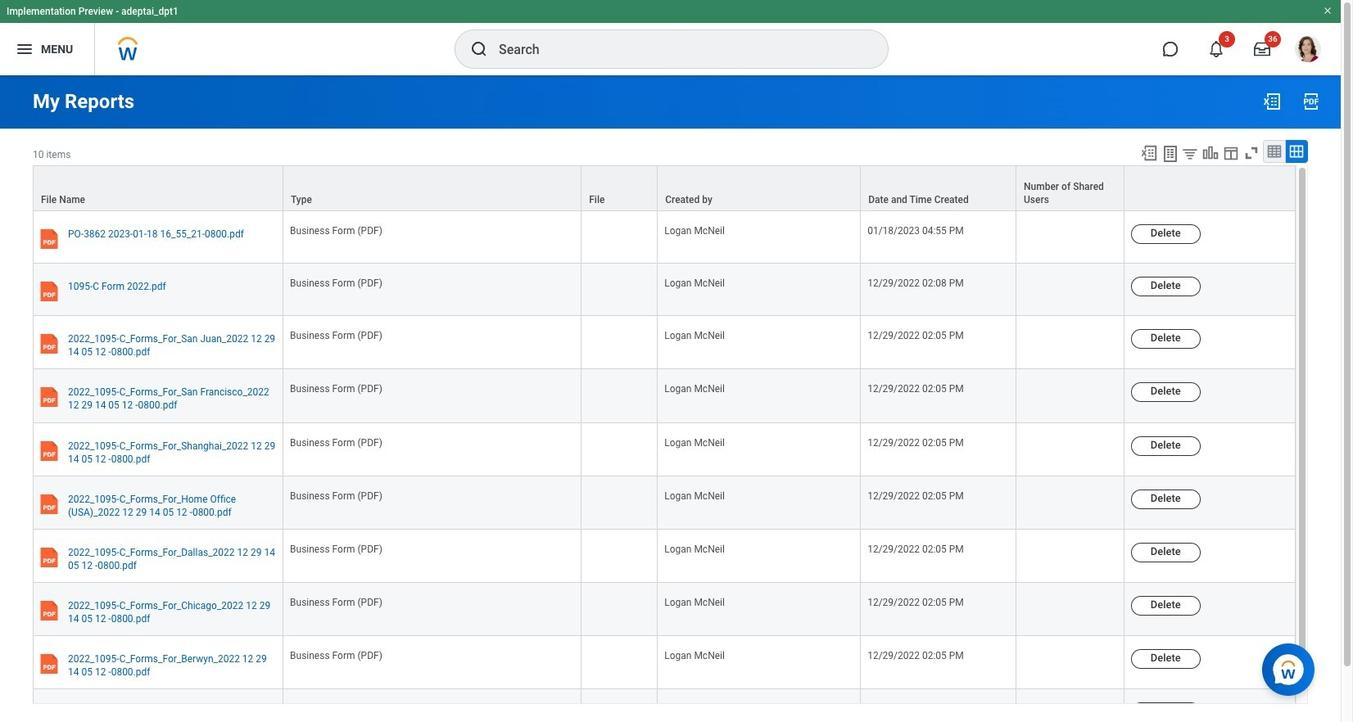 Task type: locate. For each thing, give the bounding box(es) containing it.
10 business form (pdf) element from the top
[[290, 701, 383, 716]]

6 row from the top
[[33, 423, 1297, 477]]

1 row from the top
[[33, 166, 1297, 212]]

7 business form (pdf) element from the top
[[290, 541, 383, 556]]

business form (pdf) element for tenth row from the bottom of the page
[[290, 222, 383, 237]]

export to excel image
[[1263, 92, 1283, 111]]

banner
[[0, 0, 1342, 75]]

business form (pdf) element for fifth row from the bottom
[[290, 487, 383, 502]]

notifications large image
[[1209, 41, 1225, 57]]

cell
[[582, 212, 658, 264], [1017, 212, 1125, 264], [582, 264, 658, 317], [1017, 264, 1125, 317], [582, 317, 658, 370], [1017, 317, 1125, 370], [582, 370, 658, 423], [1017, 370, 1125, 423], [582, 423, 658, 477], [1017, 423, 1125, 477], [582, 477, 658, 530], [1017, 477, 1125, 530], [582, 530, 658, 584], [1017, 530, 1125, 584], [582, 584, 658, 637], [1017, 584, 1125, 637], [582, 637, 658, 690], [1017, 637, 1125, 690], [1017, 690, 1125, 723]]

1 business form (pdf) element from the top
[[290, 222, 383, 237]]

close environment banner image
[[1324, 6, 1333, 16]]

business form (pdf) element for 10th row
[[290, 648, 383, 662]]

8 business form (pdf) element from the top
[[290, 594, 383, 609]]

4 row from the top
[[33, 317, 1297, 370]]

business form (pdf) element for 3rd row from the bottom of the page
[[290, 594, 383, 609]]

6 business form (pdf) element from the top
[[290, 487, 383, 502]]

5 business form (pdf) element from the top
[[290, 434, 383, 449]]

11 row from the top
[[33, 690, 1297, 723]]

8 row from the top
[[33, 530, 1297, 584]]

4 business form (pdf) element from the top
[[290, 381, 383, 395]]

main content
[[0, 75, 1342, 723]]

9 business form (pdf) element from the top
[[290, 648, 383, 662]]

3 business form (pdf) element from the top
[[290, 327, 383, 342]]

business form (pdf) element for eighth row from the bottom of the page
[[290, 327, 383, 342]]

export to worksheets image
[[1161, 144, 1181, 164]]

my reports - expand/collapse chart image
[[1202, 144, 1220, 162]]

business form (pdf) element for 8th row from the top of the page
[[290, 541, 383, 556]]

2 business form (pdf) element from the top
[[290, 275, 383, 289]]

10 row from the top
[[33, 637, 1297, 690]]

row
[[33, 166, 1297, 212], [33, 212, 1297, 264], [33, 264, 1297, 317], [33, 317, 1297, 370], [33, 370, 1297, 423], [33, 423, 1297, 477], [33, 477, 1297, 530], [33, 530, 1297, 584], [33, 584, 1297, 637], [33, 637, 1297, 690], [33, 690, 1297, 723]]

business form (pdf) element for 7th row from the bottom
[[290, 381, 383, 395]]

toolbar
[[1133, 140, 1309, 166]]

business form (pdf) element
[[290, 222, 383, 237], [290, 275, 383, 289], [290, 327, 383, 342], [290, 381, 383, 395], [290, 434, 383, 449], [290, 487, 383, 502], [290, 541, 383, 556], [290, 594, 383, 609], [290, 648, 383, 662], [290, 701, 383, 716]]

click to view/edit grid preferences image
[[1223, 144, 1241, 162]]

business form (pdf) element for third row from the top of the page
[[290, 275, 383, 289]]



Task type: describe. For each thing, give the bounding box(es) containing it.
select to filter grid data image
[[1182, 145, 1200, 162]]

export to excel image
[[1141, 144, 1159, 162]]

Search Workday  search field
[[499, 31, 855, 67]]

profile logan mcneil image
[[1296, 36, 1322, 66]]

fullscreen image
[[1243, 144, 1261, 162]]

business form (pdf) element for 6th row from the top
[[290, 434, 383, 449]]

3 row from the top
[[33, 264, 1297, 317]]

5 row from the top
[[33, 370, 1297, 423]]

table image
[[1267, 143, 1283, 160]]

7 row from the top
[[33, 477, 1297, 530]]

business form (pdf) element for 11th row from the top of the page
[[290, 701, 383, 716]]

inbox large image
[[1255, 41, 1271, 57]]

2 row from the top
[[33, 212, 1297, 264]]

9 row from the top
[[33, 584, 1297, 637]]

view printable version (pdf) image
[[1302, 92, 1322, 111]]

justify image
[[15, 39, 34, 59]]

search image
[[470, 39, 489, 59]]

expand table image
[[1289, 143, 1306, 160]]



Task type: vqa. For each thing, say whether or not it's contained in the screenshot.
Search Workday search field
yes



